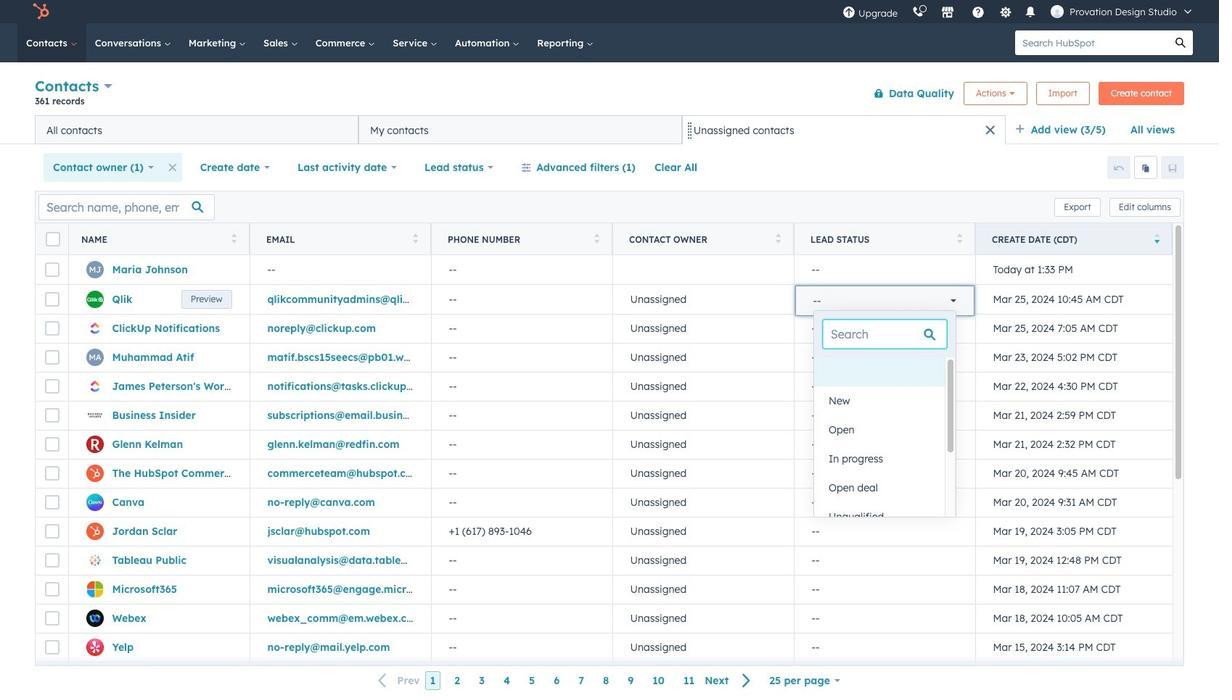 Task type: locate. For each thing, give the bounding box(es) containing it.
1 horizontal spatial press to sort. image
[[775, 233, 781, 243]]

1 horizontal spatial press to sort. image
[[594, 233, 599, 243]]

3 press to sort. element from the left
[[594, 233, 599, 246]]

banner
[[35, 74, 1184, 115]]

2 horizontal spatial press to sort. image
[[957, 233, 962, 243]]

Search name, phone, email addresses, or company search field
[[38, 194, 215, 220]]

press to sort. element
[[231, 233, 237, 246], [413, 233, 418, 246], [594, 233, 599, 246], [775, 233, 781, 246], [957, 233, 962, 246]]

menu
[[835, 0, 1202, 23]]

1 press to sort. element from the left
[[231, 233, 237, 246]]

4 press to sort. element from the left
[[775, 233, 781, 246]]

0 horizontal spatial press to sort. image
[[413, 233, 418, 243]]

2 press to sort. image from the left
[[775, 233, 781, 243]]

descending sort. press to sort ascending. image
[[1154, 233, 1160, 243]]

list box
[[814, 358, 956, 532]]

press to sort. image
[[413, 233, 418, 243], [594, 233, 599, 243], [957, 233, 962, 243]]

2 press to sort. image from the left
[[594, 233, 599, 243]]

descending sort. press to sort ascending. element
[[1154, 233, 1160, 246]]

press to sort. image
[[231, 233, 237, 243], [775, 233, 781, 243]]

0 horizontal spatial press to sort. image
[[231, 233, 237, 243]]



Task type: vqa. For each thing, say whether or not it's contained in the screenshot.
Descending sort. Press to sort ascending. 'icon'
yes



Task type: describe. For each thing, give the bounding box(es) containing it.
3 press to sort. image from the left
[[957, 233, 962, 243]]

pagination navigation
[[370, 672, 760, 691]]

marketplaces image
[[941, 7, 954, 20]]

james peterson image
[[1051, 5, 1064, 18]]

Search HubSpot search field
[[1015, 30, 1168, 55]]

2 press to sort. element from the left
[[413, 233, 418, 246]]

1 press to sort. image from the left
[[413, 233, 418, 243]]

5 press to sort. element from the left
[[957, 233, 962, 246]]

Search search field
[[823, 320, 947, 349]]

1 press to sort. image from the left
[[231, 233, 237, 243]]



